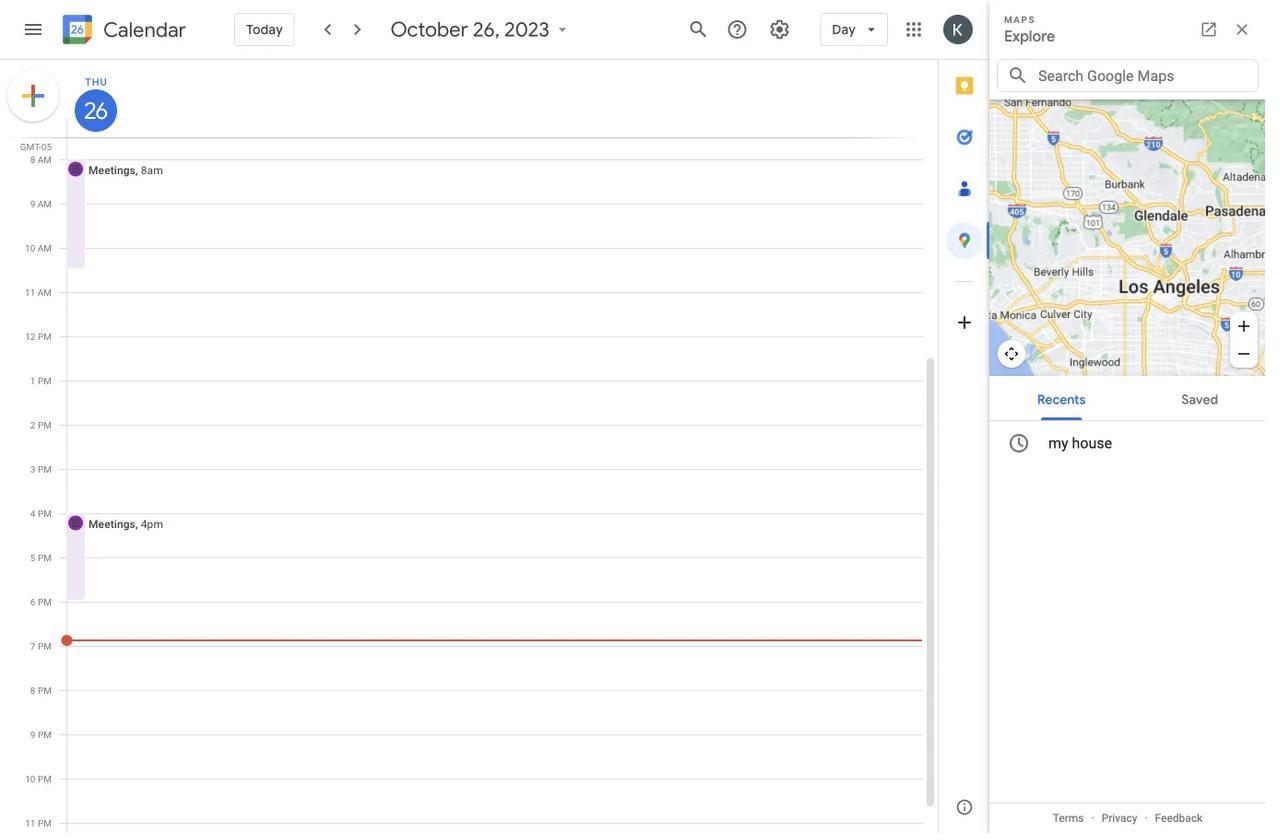 Task type: locate. For each thing, give the bounding box(es) containing it.
pm for 6 pm
[[38, 597, 52, 608]]

2 , from the top
[[136, 518, 138, 531]]

pm
[[38, 331, 52, 342], [38, 375, 52, 386], [38, 420, 52, 431], [38, 464, 52, 475], [38, 508, 52, 519], [38, 553, 52, 564], [38, 597, 52, 608], [38, 641, 52, 652], [38, 685, 52, 696], [38, 730, 52, 741], [38, 774, 52, 785], [38, 818, 52, 829]]

calendar element
[[59, 11, 186, 52]]

4 am from the top
[[38, 287, 52, 298]]

12 pm from the top
[[38, 818, 52, 829]]

october
[[391, 17, 469, 42]]

6
[[30, 597, 35, 608]]

am down 05
[[38, 154, 52, 165]]

calendar
[[103, 17, 186, 43]]

8 down gmt-
[[30, 154, 35, 165]]

10 for 10 am
[[25, 243, 35, 254]]

10 for 10 pm
[[25, 774, 35, 785]]

1 vertical spatial 9
[[30, 730, 35, 741]]

pm right the 5
[[38, 553, 52, 564]]

4 pm from the top
[[38, 464, 52, 475]]

pm down 8 pm
[[38, 730, 52, 741]]

9 up "10 pm"
[[30, 730, 35, 741]]

1 vertical spatial meetings
[[89, 518, 136, 531]]

3 am from the top
[[38, 243, 52, 254]]

1 vertical spatial 8
[[30, 685, 35, 696]]

pm for 11 pm
[[38, 818, 52, 829]]

9
[[30, 198, 35, 209], [30, 730, 35, 741]]

meetings , 4pm
[[89, 518, 163, 531]]

pm for 8 pm
[[38, 685, 52, 696]]

day
[[832, 21, 856, 38]]

pm for 7 pm
[[38, 641, 52, 652]]

1 pm
[[30, 375, 52, 386]]

10 up '11 pm'
[[25, 774, 35, 785]]

meetings
[[89, 164, 136, 177], [89, 518, 136, 531]]

am
[[38, 154, 52, 165], [38, 198, 52, 209], [38, 243, 52, 254], [38, 287, 52, 298]]

2 11 from the top
[[25, 818, 35, 829]]

am down 9 am
[[38, 243, 52, 254]]

pm right 12
[[38, 331, 52, 342]]

thursday, october 26, today element
[[75, 89, 117, 132]]

10 pm from the top
[[38, 730, 52, 741]]

6 pm from the top
[[38, 553, 52, 564]]

1 vertical spatial ,
[[136, 518, 138, 531]]

tab list
[[939, 60, 991, 782]]

1 8 from the top
[[30, 154, 35, 165]]

9 pm
[[30, 730, 52, 741]]

11 pm from the top
[[38, 774, 52, 785]]

am up 12 pm
[[38, 287, 52, 298]]

11 for 11 pm
[[25, 818, 35, 829]]

12
[[25, 331, 35, 342]]

meetings , 8am
[[89, 164, 163, 177]]

11 down "10 pm"
[[25, 818, 35, 829]]

pm right 2
[[38, 420, 52, 431]]

2 pm from the top
[[38, 375, 52, 386]]

2
[[30, 420, 35, 431]]

1 vertical spatial 11
[[25, 818, 35, 829]]

meetings left 4pm
[[89, 518, 136, 531]]

6 pm
[[30, 597, 52, 608]]

11
[[25, 287, 35, 298], [25, 818, 35, 829]]

pm down 9 pm
[[38, 774, 52, 785]]

10
[[25, 243, 35, 254], [25, 774, 35, 785]]

pm right 4 at left
[[38, 508, 52, 519]]

, left 8am
[[136, 164, 138, 177]]

26
[[83, 96, 106, 125]]

9 am
[[30, 198, 52, 209]]

1 meetings from the top
[[89, 164, 136, 177]]

pm right 7
[[38, 641, 52, 652]]

1 9 from the top
[[30, 198, 35, 209]]

9 up the 10 am
[[30, 198, 35, 209]]

5 pm
[[30, 553, 52, 564]]

2 9 from the top
[[30, 730, 35, 741]]

, left 4pm
[[136, 518, 138, 531]]

2 8 from the top
[[30, 685, 35, 696]]

am down 8 am
[[38, 198, 52, 209]]

1 vertical spatial 10
[[25, 774, 35, 785]]

9 pm from the top
[[38, 685, 52, 696]]

pm down "10 pm"
[[38, 818, 52, 829]]

1 pm from the top
[[38, 331, 52, 342]]

2 am from the top
[[38, 198, 52, 209]]

5 pm from the top
[[38, 508, 52, 519]]

4pm
[[141, 518, 163, 531]]

,
[[136, 164, 138, 177], [136, 518, 138, 531]]

11 up 12
[[25, 287, 35, 298]]

10 am
[[25, 243, 52, 254]]

1 am from the top
[[38, 154, 52, 165]]

calendar heading
[[100, 17, 186, 43]]

8
[[30, 154, 35, 165], [30, 685, 35, 696]]

0 vertical spatial ,
[[136, 164, 138, 177]]

tab list inside side panel section
[[939, 60, 991, 782]]

3 pm from the top
[[38, 420, 52, 431]]

7 pm from the top
[[38, 597, 52, 608]]

october 26, 2023 button
[[383, 17, 579, 42]]

8 down 7
[[30, 685, 35, 696]]

meetings left 8am
[[89, 164, 136, 177]]

2 10 from the top
[[25, 774, 35, 785]]

pm right 3
[[38, 464, 52, 475]]

0 vertical spatial meetings
[[89, 164, 136, 177]]

10 up the 11 am
[[25, 243, 35, 254]]

pm right '1'
[[38, 375, 52, 386]]

am for 8 am
[[38, 154, 52, 165]]

8 pm from the top
[[38, 641, 52, 652]]

5
[[30, 553, 35, 564]]

0 vertical spatial 10
[[25, 243, 35, 254]]

, for 4pm
[[136, 518, 138, 531]]

10 pm
[[25, 774, 52, 785]]

gmt-
[[20, 141, 41, 152]]

3 pm
[[30, 464, 52, 475]]

pm up 9 pm
[[38, 685, 52, 696]]

0 vertical spatial 11
[[25, 287, 35, 298]]

2 pm
[[30, 420, 52, 431]]

1 10 from the top
[[25, 243, 35, 254]]

12 pm
[[25, 331, 52, 342]]

october 26, 2023
[[391, 17, 550, 42]]

0 vertical spatial 9
[[30, 198, 35, 209]]

2 meetings from the top
[[89, 518, 136, 531]]

pm for 4 pm
[[38, 508, 52, 519]]

, for 8am
[[136, 164, 138, 177]]

1 , from the top
[[136, 164, 138, 177]]

4 pm
[[30, 508, 52, 519]]

1 11 from the top
[[25, 287, 35, 298]]

pm right 6
[[38, 597, 52, 608]]

0 vertical spatial 8
[[30, 154, 35, 165]]

pm for 10 pm
[[38, 774, 52, 785]]



Task type: vqa. For each thing, say whether or not it's contained in the screenshot.
the bottom End time on Tuesdays TEXT FIELD
no



Task type: describe. For each thing, give the bounding box(es) containing it.
1
[[30, 375, 35, 386]]

11 for 11 am
[[25, 287, 35, 298]]

day button
[[820, 7, 888, 52]]

am for 10 am
[[38, 243, 52, 254]]

9 for 9 am
[[30, 198, 35, 209]]

pm for 5 pm
[[38, 553, 52, 564]]

meetings for meetings , 8am
[[89, 164, 136, 177]]

26 column header
[[66, 60, 923, 137]]

today
[[246, 21, 283, 38]]

26 grid
[[0, 60, 938, 834]]

pm for 3 pm
[[38, 464, 52, 475]]

8am
[[141, 164, 163, 177]]

settings menu image
[[769, 18, 791, 41]]

gmt-05
[[20, 141, 52, 152]]

thu 26
[[83, 76, 107, 125]]

3
[[30, 464, 35, 475]]

side panel section
[[938, 60, 991, 834]]

pm for 9 pm
[[38, 730, 52, 741]]

8 for 8 am
[[30, 154, 35, 165]]

9 for 9 pm
[[30, 730, 35, 741]]

8 for 8 pm
[[30, 685, 35, 696]]

pm for 12 pm
[[38, 331, 52, 342]]

11 am
[[25, 287, 52, 298]]

am for 9 am
[[38, 198, 52, 209]]

pm for 1 pm
[[38, 375, 52, 386]]

pm for 2 pm
[[38, 420, 52, 431]]

8 pm
[[30, 685, 52, 696]]

05
[[41, 141, 52, 152]]

11 pm
[[25, 818, 52, 829]]

meetings for meetings , 4pm
[[89, 518, 136, 531]]

26,
[[473, 17, 500, 42]]

main drawer image
[[22, 18, 44, 41]]

8 am
[[30, 154, 52, 165]]

2023
[[505, 17, 550, 42]]

7
[[30, 641, 35, 652]]

thu
[[85, 76, 107, 88]]

today button
[[234, 7, 295, 52]]

am for 11 am
[[38, 287, 52, 298]]

7 pm
[[30, 641, 52, 652]]

4
[[30, 508, 35, 519]]



